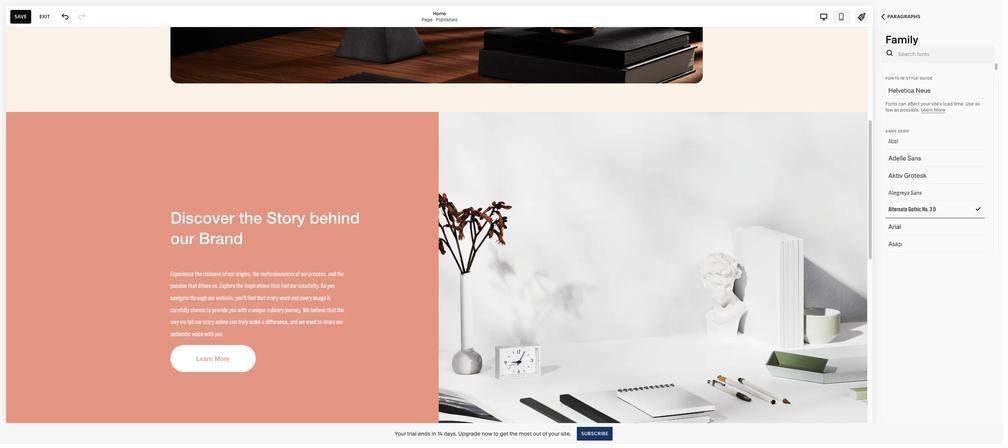 Task type: vqa. For each thing, say whether or not it's contained in the screenshot.
"More"
yes



Task type: describe. For each thing, give the bounding box(es) containing it.
page
[[422, 17, 433, 22]]

home
[[433, 10, 446, 16]]

site's
[[932, 101, 943, 107]]

save button
[[10, 10, 31, 23]]

1 vertical spatial your
[[549, 430, 560, 437]]

load
[[944, 101, 953, 107]]

serif
[[898, 129, 910, 133]]

out
[[533, 430, 541, 437]]

abel image
[[880, 135, 981, 149]]

home page · published
[[422, 10, 458, 22]]

learn more
[[921, 107, 946, 113]]

paragraphs
[[888, 14, 921, 19]]

exit
[[39, 14, 50, 19]]

the
[[510, 430, 518, 437]]

Search fonts text field
[[899, 46, 991, 62]]

of
[[543, 430, 548, 437]]

use
[[966, 101, 975, 107]]

arial image
[[880, 220, 981, 234]]

save
[[14, 14, 27, 19]]

helvetica neue image
[[880, 84, 981, 97]]

alternate gothic no. 3 d image
[[880, 203, 981, 217]]

subscribe button
[[577, 427, 613, 440]]

your inside fonts can affect your site's load time. use as few as possible.
[[921, 101, 931, 107]]

ends
[[418, 430, 431, 437]]

adelle sans image
[[880, 152, 981, 166]]

fonts can affect your site's load time. use as few as possible.
[[886, 101, 981, 113]]

sans serif
[[886, 129, 910, 133]]

your
[[395, 430, 406, 437]]

now
[[482, 430, 493, 437]]

more
[[935, 107, 946, 113]]

asap image
[[880, 238, 981, 251]]

your trial ends in 14 days. upgrade now to get the most out of your site.
[[395, 430, 571, 437]]

0 horizontal spatial as
[[895, 107, 900, 113]]

·
[[434, 17, 435, 22]]



Task type: locate. For each thing, give the bounding box(es) containing it.
your up learn
[[921, 101, 931, 107]]

learn
[[921, 107, 934, 113]]

family
[[886, 33, 919, 46]]

to
[[494, 430, 499, 437]]

subscribe
[[582, 430, 609, 436]]

as
[[976, 101, 981, 107], [895, 107, 900, 113]]

0 vertical spatial your
[[921, 101, 931, 107]]

tab list
[[816, 10, 851, 23]]

1 horizontal spatial as
[[976, 101, 981, 107]]

site.
[[561, 430, 571, 437]]

fonts for fonts in style guide
[[886, 76, 900, 80]]

fonts up 'few'
[[886, 101, 898, 107]]

exit button
[[35, 10, 54, 23]]

1 horizontal spatial in
[[901, 76, 905, 80]]

0 vertical spatial as
[[976, 101, 981, 107]]

fonts for fonts can affect your site's load time. use as few as possible.
[[886, 101, 898, 107]]

your right of in the bottom of the page
[[549, 430, 560, 437]]

sans
[[886, 129, 897, 133]]

fonts
[[886, 76, 900, 80], [886, 101, 898, 107]]

affect
[[908, 101, 920, 107]]

in left 14
[[432, 430, 436, 437]]

as right use
[[976, 101, 981, 107]]

1 horizontal spatial your
[[921, 101, 931, 107]]

row group containing fonts can affect your site's load time. use as few as possible.
[[878, 63, 994, 444]]

0 vertical spatial fonts
[[886, 76, 900, 80]]

style
[[907, 76, 919, 80]]

get
[[500, 430, 509, 437]]

your
[[921, 101, 931, 107], [549, 430, 560, 437]]

upgrade
[[459, 430, 481, 437]]

most
[[519, 430, 532, 437]]

in inside row group
[[901, 76, 905, 80]]

0 horizontal spatial your
[[549, 430, 560, 437]]

aktiv grotesk image
[[880, 169, 981, 183]]

trial
[[407, 430, 417, 437]]

1 vertical spatial in
[[432, 430, 436, 437]]

row group
[[878, 63, 994, 444]]

possible.
[[901, 107, 920, 113]]

learn more link
[[921, 107, 946, 113]]

as right 'few'
[[895, 107, 900, 113]]

time.
[[954, 101, 965, 107]]

published
[[436, 17, 458, 22]]

guide
[[920, 76, 933, 80]]

1 vertical spatial fonts
[[886, 101, 898, 107]]

0 vertical spatial in
[[901, 76, 905, 80]]

0 horizontal spatial in
[[432, 430, 436, 437]]

days.
[[444, 430, 457, 437]]

alegreya sans image
[[880, 186, 981, 200]]

few
[[886, 107, 894, 113]]

fonts in style guide
[[886, 76, 933, 80]]

paragraphs button
[[874, 8, 930, 25]]

in
[[901, 76, 905, 80], [432, 430, 436, 437]]

1 vertical spatial as
[[895, 107, 900, 113]]

2 fonts from the top
[[886, 101, 898, 107]]

can
[[899, 101, 907, 107]]

fonts inside fonts can affect your site's load time. use as few as possible.
[[886, 101, 898, 107]]

1 fonts from the top
[[886, 76, 900, 80]]

14
[[438, 430, 443, 437]]

fonts left style at right top
[[886, 76, 900, 80]]

in left style at right top
[[901, 76, 905, 80]]



